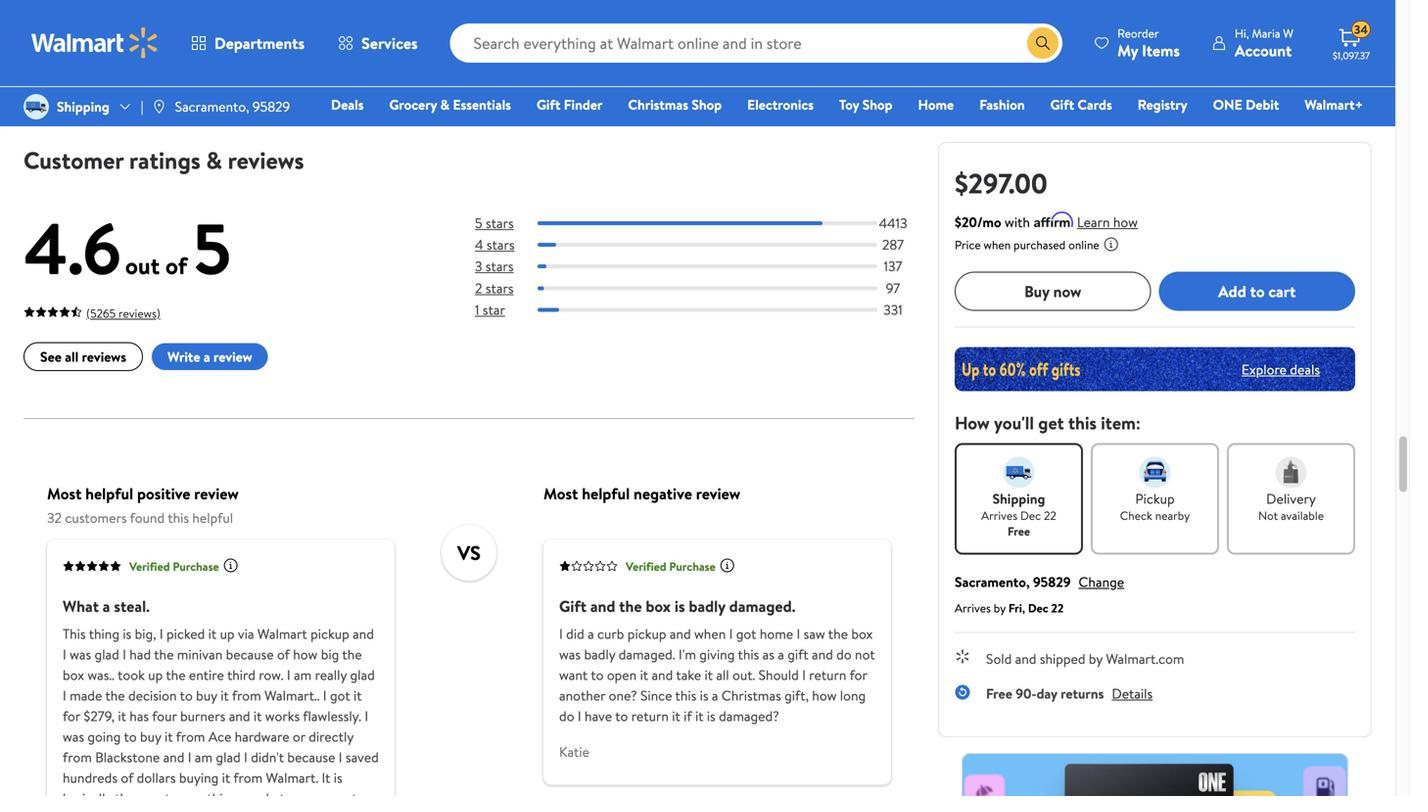 Task type: vqa. For each thing, say whether or not it's contained in the screenshot.
95829 corresponding to Sacramento, 95829 Change Arrives by Fri, Dec 22
yes



Task type: describe. For each thing, give the bounding box(es) containing it.
how you'll get this item:
[[955, 411, 1141, 435]]

change
[[1079, 572, 1124, 592]]

600
[[473, 151, 501, 173]]

see all reviews
[[40, 347, 126, 366]]

flat inside unicook griddle cover for blackstone 36 inch proseries grill, 70 inch flat top grill cover for griddle with hood, outdoor waterproof 4-burner griddle cover with sealed seam
[[853, 22, 879, 43]]

day for cover
[[42, 83, 59, 100]]

purchase for the
[[669, 558, 716, 575]]

unicook for blackstone
[[696, 0, 752, 0]]

explore deals
[[1242, 360, 1320, 379]]

$279,
[[84, 707, 115, 726]]

to right want
[[591, 666, 604, 685]]

for inside the gift and the box is badly damaged. i did a curb pickup and when i got home i saw the box was badly damaged. i'm giving this as a gift and do not want to open it and take it all out. should i return for another one?  since this is a christmas gift, how long do i have to return it if it is damaged?
[[850, 666, 867, 685]]

$1,097.37
[[1333, 49, 1370, 62]]

got inside the gift and the box is badly damaged. i did a curb pickup and when i got home i saw the box was badly damaged. i'm giving this as a gift and do not want to open it and take it all out. should i return for another one?  since this is a christmas gift, how long do i have to return it if it is damaged?
[[736, 625, 757, 644]]

to inside button
[[1250, 280, 1265, 302]]

most for most helpful positive review 32 customers found this helpful
[[47, 483, 82, 505]]

add
[[1218, 280, 1246, 302]]

i left made
[[63, 686, 66, 706]]

day left 'returns'
[[1037, 684, 1057, 703]]

2 horizontal spatial glad
[[350, 666, 375, 685]]

1 vertical spatial up
[[148, 666, 163, 685]]

1 vertical spatial badly
[[584, 645, 615, 664]]

this right get
[[1068, 411, 1097, 435]]

1825 inside unicook 36 inch griddle cover for blackstone, heavy duty waterproof flat top grill cover for blackstone 4 burner griddle cooking station 1554 1825 and more, with support rack
[[115, 86, 146, 108]]

explore deals link
[[1234, 352, 1328, 387]]

unicook 36 inch griddle cover for blackstone, heavy duty waterproof flat top grill cover for blackstone 4 burner griddle cooking station 1554 1825 and more, with support rack
[[27, 0, 219, 129]]

living
[[306, 0, 346, 0]]

and right sold
[[1015, 649, 1037, 668]]

it right 'open'
[[640, 666, 648, 685]]

griddle down hood,
[[696, 108, 746, 129]]

i up buying
[[188, 748, 191, 767]]

stars for 2 stars
[[486, 279, 514, 298]]

i right row.
[[287, 666, 291, 685]]

w
[[1283, 25, 1294, 42]]

shipping for black
[[291, 83, 333, 100]]

what
[[256, 789, 285, 796]]

customer
[[24, 144, 124, 177]]

to down 'one?'
[[615, 707, 628, 726]]

waterproof inside unicook griddle cover for blackstone 36 inch proseries grill, 70 inch flat top grill cover for griddle with hood, outdoor waterproof 4-burner griddle cover with sealed seam
[[696, 86, 774, 108]]

summit
[[250, 0, 302, 0]]

progress bar for 287
[[538, 243, 878, 247]]

shipping for shipping arrives dec 22 free
[[993, 489, 1045, 508]]

to up 'burners'
[[180, 686, 193, 706]]

see all reviews link
[[24, 342, 143, 371]]

this inside most helpful positive review 32 customers found this helpful
[[168, 509, 189, 528]]

fashion
[[980, 95, 1025, 114]]

walmart image
[[31, 27, 159, 59]]

287
[[882, 235, 904, 254]]

compatible
[[473, 108, 552, 129]]

i left did
[[559, 625, 563, 644]]

1 vertical spatial 4
[[475, 235, 483, 254]]

had
[[130, 645, 151, 664]]

and up i'm
[[670, 625, 691, 644]]

1 horizontal spatial up
[[220, 625, 235, 644]]

maria
[[1252, 25, 1280, 42]]

53
[[536, 51, 548, 68]]

is right if
[[707, 707, 716, 726]]

4.6
[[24, 199, 121, 297]]

it down four
[[165, 728, 173, 747]]

positive
[[137, 483, 190, 505]]

burners
[[180, 707, 226, 726]]

or
[[293, 728, 305, 747]]

product group containing unicook 36 inch griddle cover for blackstone, heavy duty waterproof flat top grill cover for blackstone 4 burner griddle cooking station 1554 1825 and more, with support rack
[[27, 0, 223, 129]]

check
[[1120, 507, 1153, 524]]

verified for steal.
[[129, 558, 170, 575]]

most helpful positive review 32 customers found this helpful
[[47, 483, 239, 528]]

4- inside unicook griddle cover for blackstone 36 inch proseries grill, 70 inch flat top grill cover for griddle with hood, outdoor waterproof 4-burner griddle cover with sealed seam
[[778, 86, 794, 108]]

cooking inside unicook 36 inch griddle cover for blackstone, heavy duty waterproof flat top grill cover for blackstone 4 burner griddle cooking station 1554 1825 and more, with support rack
[[131, 65, 188, 86]]

grocery
[[389, 95, 437, 114]]

verified purchase information image for big,
[[223, 558, 239, 574]]

blackstone inside what a steal. this thing is big, i picked it up via walmart pickup and i was glad i had the minivan because of how big the box was.. took up the entire third row.   i am really glad i made the decision to buy it from walmart.. i got it for $279, it has four burners and it works flawlessly.  i was going to buy it from ace hardware or directly from blackstone and i am glad i didn't because i saved hundreds of dollars  buying it from walmart.   it is basically the exact same thing as what you
[[95, 748, 160, 767]]

how inside 'learn how' button
[[1113, 213, 1138, 232]]

since
[[640, 686, 672, 706]]

with left hood,
[[696, 65, 725, 86]]

black
[[305, 43, 341, 65]]

sacramento, for sacramento, 95829 change arrives by fri, dec 22
[[955, 572, 1030, 592]]

and inside unicook 36 inch griddle cover for blackstone, heavy duty waterproof flat top grill cover for blackstone 4 burner griddle cooking station 1554 1825 and more, with support rack
[[149, 86, 174, 108]]

review for most helpful positive review 32 customers found this helpful
[[194, 483, 239, 505]]

deals link
[[322, 94, 373, 115]]

add to cart button
[[1159, 272, 1355, 311]]

the left the entire on the bottom left of page
[[166, 666, 186, 685]]

1 horizontal spatial reviews
[[228, 144, 304, 177]]

verified purchase information image for damaged.
[[720, 558, 735, 574]]

1825 inside unicook 36 inch outdoor griddle cover for blackstone griddle cooking station, waterproof 4- burner flat top grill cover with sealed seam compatible for blackstone 1554 1825 and camp chef 600
[[509, 129, 539, 151]]

what
[[63, 596, 99, 617]]

a inside 'link'
[[204, 347, 210, 366]]

side
[[395, 22, 424, 43]]

christmas inside the gift and the box is badly damaged. i did a curb pickup and when i got home i saw the box was badly damaged. i'm giving this as a gift and do not want to open it and take it all out. should i return for another one?  since this is a christmas gift, how long do i have to return it if it is damaged?
[[722, 686, 781, 706]]

departments
[[214, 32, 305, 54]]

arrives inside sacramento, 95829 change arrives by fri, dec 22
[[955, 600, 991, 617]]

griddle right 70
[[824, 43, 875, 65]]

1 vertical spatial because
[[287, 748, 335, 767]]

shipping for cover
[[62, 83, 104, 100]]

with left toy
[[794, 108, 823, 129]]

account
[[1235, 40, 1292, 61]]

1 horizontal spatial am
[[294, 666, 312, 685]]

camp
[[571, 129, 611, 151]]

not
[[855, 645, 875, 664]]

1554 inside unicook 36 inch outdoor griddle cover for blackstone griddle cooking station, waterproof 4- burner flat top grill cover with sealed seam compatible for blackstone 1554 1825 and camp chef 600
[[473, 129, 505, 151]]

this up out.
[[738, 645, 759, 664]]

explore
[[1242, 360, 1287, 379]]

griddle up the grill,
[[755, 0, 806, 0]]

to down has
[[124, 728, 137, 747]]

walmart
[[257, 625, 307, 644]]

1 vertical spatial box
[[851, 625, 873, 644]]

got inside what a steal. this thing is big, i picked it up via walmart pickup and i was glad i had the minivan because of how big the box was.. took up the entire third row.   i am really glad i made the decision to buy it from walmart.. i got it for $279, it has four burners and it works flawlessly.  i was going to buy it from ace hardware or directly from blackstone and i am glad i didn't because i saved hundreds of dollars  buying it from walmart.   it is basically the exact same thing as what you
[[330, 686, 350, 706]]

1 horizontal spatial helpful
[[192, 509, 233, 528]]

i right 'flawlessly.'
[[365, 707, 368, 726]]

the down was..
[[105, 686, 125, 706]]

the right big
[[342, 645, 362, 664]]

was left the going
[[63, 728, 84, 747]]

free 90-day returns details
[[986, 684, 1153, 703]]

of inside 4.6 out of 5
[[165, 249, 187, 282]]

$297.00
[[955, 164, 1048, 202]]

2- for heavy
[[31, 83, 42, 100]]

cooking inside "summit living 2-burner propane grill and griddle cooking station with side shelves black"
[[250, 22, 307, 43]]

stars for 5 stars
[[486, 214, 514, 233]]

shipping for grill
[[731, 83, 773, 100]]

the right saw
[[828, 625, 848, 644]]

shipping arrives dec 22 free
[[981, 489, 1057, 540]]

cards
[[1078, 95, 1112, 114]]

from up what
[[233, 769, 263, 788]]

reorder my items
[[1118, 25, 1180, 61]]

inch inside unicook 36 inch griddle cover for blackstone, heavy duty waterproof flat top grill cover for blackstone 4 burner griddle cooking station 1554 1825 and more, with support rack
[[108, 0, 137, 0]]

progress bar for 4413
[[538, 222, 878, 226]]

burner inside "summit living 2-burner propane grill and griddle cooking station with side shelves black"
[[363, 0, 410, 0]]

from down 'burners'
[[176, 728, 205, 747]]

1 horizontal spatial thing
[[207, 789, 238, 796]]

delivery not available
[[1258, 489, 1324, 524]]

0 vertical spatial because
[[226, 645, 274, 664]]

and up since
[[652, 666, 673, 685]]

steal.
[[114, 596, 150, 617]]

gift and the box is badly damaged. i did a curb pickup and when i got home i saw the box was badly damaged. i'm giving this as a gift and do not want to open it and take it all out. should i return for another one?  since this is a christmas gift, how long do i have to return it if it is damaged?
[[559, 596, 875, 726]]

and up curb
[[590, 596, 615, 617]]

and inside unicook 36 inch outdoor griddle cover for blackstone griddle cooking station, waterproof 4- burner flat top grill cover with sealed seam compatible for blackstone 1554 1825 and camp chef 600
[[543, 129, 567, 151]]

details button
[[1112, 684, 1153, 703]]

0 horizontal spatial do
[[559, 707, 574, 726]]

most for most helpful negative review
[[544, 483, 578, 505]]

and right walmart in the bottom of the page
[[353, 625, 374, 644]]

1 horizontal spatial damaged.
[[729, 596, 796, 617]]

2- for proseries
[[700, 83, 710, 100]]

out
[[125, 249, 160, 282]]

and up ace
[[229, 707, 250, 726]]

0 horizontal spatial glad
[[95, 645, 119, 664]]

big,
[[135, 625, 156, 644]]

support
[[60, 108, 115, 129]]

2-day shipping for with
[[477, 83, 550, 100]]

it up 'flawlessly.'
[[354, 686, 362, 706]]

gift finder link
[[528, 94, 611, 115]]

1 vertical spatial &
[[206, 144, 222, 177]]

|
[[141, 97, 144, 116]]

0 vertical spatial all
[[65, 347, 79, 366]]

hardware
[[235, 728, 289, 747]]

and down saw
[[812, 645, 833, 664]]

it left has
[[118, 707, 126, 726]]

shop for toy shop
[[863, 95, 893, 114]]

directly
[[309, 728, 354, 747]]

0 vertical spatial do
[[837, 645, 852, 664]]

1 horizontal spatial &
[[440, 95, 450, 114]]

services
[[361, 32, 418, 54]]

0 vertical spatial badly
[[689, 596, 726, 617]]

ratings
[[129, 144, 201, 177]]

3 stars
[[475, 257, 514, 276]]

1 vertical spatial reviews
[[82, 347, 126, 366]]

0 vertical spatial christmas
[[628, 95, 689, 114]]

review inside the write a review 'link'
[[213, 347, 252, 366]]

it right buying
[[222, 769, 230, 788]]

i right big,
[[159, 625, 163, 644]]

1 horizontal spatial 5
[[475, 214, 482, 233]]

was down this
[[70, 645, 91, 664]]

with inside unicook 36 inch griddle cover for blackstone, heavy duty waterproof flat top grill cover for blackstone 4 burner griddle cooking station 1554 1825 and more, with support rack
[[27, 108, 56, 129]]

i left the didn't
[[244, 748, 248, 767]]

if
[[684, 707, 692, 726]]

2 stars
[[475, 279, 514, 298]]

i left saw
[[797, 625, 800, 644]]

sold
[[986, 649, 1012, 668]]

cooking inside unicook 36 inch outdoor griddle cover for blackstone griddle cooking station, waterproof 4- burner flat top grill cover with sealed seam compatible for blackstone 1554 1825 and camp chef 600
[[605, 22, 661, 43]]

shop for christmas shop
[[692, 95, 722, 114]]

the left the exact
[[115, 789, 135, 796]]

i left the have
[[578, 707, 581, 726]]

grill,
[[764, 22, 796, 43]]

griddle up station,
[[473, 0, 523, 22]]

grocery & essentials link
[[380, 94, 520, 115]]

i down really
[[323, 686, 327, 706]]

verified purchase for steal.
[[129, 558, 219, 575]]

change button
[[1079, 572, 1124, 592]]

griddle up walmart image
[[140, 0, 191, 0]]

36 inside unicook griddle cover for blackstone 36 inch proseries grill, 70 inch flat top grill cover for griddle with hood, outdoor waterproof 4-burner griddle cover with sealed seam
[[773, 0, 791, 22]]

one debit
[[1213, 95, 1279, 114]]

customers
[[65, 509, 127, 528]]

search icon image
[[1035, 35, 1051, 51]]

negative
[[634, 483, 692, 505]]

1
[[475, 300, 479, 319]]

inch inside unicook 36 inch outdoor griddle cover for blackstone griddle cooking station, waterproof 4- burner flat top grill cover with sealed seam compatible for blackstone 1554 1825 and camp chef 600
[[553, 0, 582, 0]]

it right take
[[705, 666, 713, 685]]

from up hundreds
[[63, 748, 92, 767]]

i left saved
[[339, 748, 342, 767]]

the up curb
[[619, 596, 642, 617]]

1 horizontal spatial buy
[[196, 686, 217, 706]]

$20/mo with
[[955, 213, 1030, 232]]

with inside "summit living 2-burner propane grill and griddle cooking station with side shelves black"
[[363, 22, 392, 43]]

station,
[[473, 43, 525, 65]]

returns
[[1061, 684, 1104, 703]]

unicook for griddle
[[473, 0, 529, 0]]

it right if
[[695, 707, 704, 726]]

walmart+
[[1305, 95, 1363, 114]]

via
[[238, 625, 254, 644]]

griddle up gift finder link
[[551, 22, 601, 43]]

it down third
[[221, 686, 229, 706]]

95829 for sacramento, 95829 change arrives by fri, dec 22
[[1033, 572, 1071, 592]]

toy shop
[[839, 95, 893, 114]]

how
[[955, 411, 990, 435]]

22 inside shipping arrives dec 22 free
[[1044, 507, 1057, 524]]

reviews)
[[119, 305, 160, 322]]

hundreds
[[63, 769, 118, 788]]

going
[[88, 728, 121, 747]]

2 vertical spatial of
[[121, 769, 133, 788]]

walmart.com
[[1106, 649, 1184, 668]]

is down take
[[700, 686, 709, 706]]

stars for 3 stars
[[486, 257, 514, 276]]

sacramento, for sacramento, 95829
[[175, 97, 249, 116]]

nearby
[[1155, 507, 1190, 524]]

found
[[130, 509, 165, 528]]

2 horizontal spatial of
[[277, 645, 290, 664]]

day for grill
[[710, 83, 728, 100]]

0 horizontal spatial 5
[[193, 199, 231, 297]]

debit
[[1246, 95, 1279, 114]]

waterproof inside unicook 36 inch griddle cover for blackstone, heavy duty waterproof flat top grill cover for blackstone 4 burner griddle cooking station 1554 1825 and more, with support rack
[[64, 22, 143, 43]]

1 vertical spatial buy
[[140, 728, 161, 747]]

from down third
[[232, 686, 261, 706]]

one?
[[609, 686, 637, 706]]

1 horizontal spatial by
[[1089, 649, 1103, 668]]

arrives inside shipping arrives dec 22 free
[[981, 507, 1018, 524]]

christmas shop
[[628, 95, 722, 114]]

product group containing summit living 2-burner propane grill and griddle cooking station with side shelves black
[[250, 0, 446, 111]]

i down gift
[[802, 666, 806, 685]]

was..
[[87, 666, 115, 685]]

top inside unicook griddle cover for blackstone 36 inch proseries grill, 70 inch flat top grill cover for griddle with hood, outdoor waterproof 4-burner griddle cover with sealed seam
[[696, 43, 720, 65]]

it left if
[[672, 707, 680, 726]]

is left big,
[[123, 625, 131, 644]]

electronics link
[[739, 94, 823, 115]]

intent image for delivery image
[[1276, 457, 1307, 488]]

four
[[152, 707, 177, 726]]

dec inside shipping arrives dec 22 free
[[1020, 507, 1041, 524]]

helpful for positive
[[85, 483, 133, 505]]

6
[[759, 51, 765, 68]]



Task type: locate. For each thing, give the bounding box(es) containing it.
learn how
[[1077, 213, 1138, 232]]

christmas
[[628, 95, 689, 114], [722, 686, 781, 706]]

4 shipping from the left
[[731, 83, 773, 100]]

cooking down "summit"
[[250, 22, 307, 43]]

helpful left negative
[[582, 483, 630, 505]]

& right ratings
[[206, 144, 222, 177]]

of left dollars
[[121, 769, 133, 788]]

all inside the gift and the box is badly damaged. i did a curb pickup and when i got home i saw the box was badly damaged. i'm giving this as a gift and do not want to open it and take it all out. should i return for another one?  since this is a christmas gift, how long do i have to return it if it is damaged?
[[716, 666, 729, 685]]

1 vertical spatial seam
[[696, 129, 733, 151]]

my
[[1118, 40, 1138, 61]]

purchase down negative
[[669, 558, 716, 575]]

0 vertical spatial when
[[984, 237, 1011, 253]]

Search search field
[[450, 24, 1063, 63]]

3 2-day shipping from the left
[[700, 83, 773, 100]]

36 inside unicook 36 inch outdoor griddle cover for blackstone griddle cooking station, waterproof 4- burner flat top grill cover with sealed seam compatible for blackstone 1554 1825 and camp chef 600
[[533, 0, 550, 0]]

2 2-day shipping from the left
[[477, 83, 550, 100]]

sacramento, inside sacramento, 95829 change arrives by fri, dec 22
[[955, 572, 1030, 592]]

0 horizontal spatial shop
[[692, 95, 722, 114]]

1 pickup from the left
[[311, 625, 349, 644]]

because down the or
[[287, 748, 335, 767]]

2 verified purchase information image from the left
[[720, 558, 735, 574]]

free inside shipping arrives dec 22 free
[[1008, 523, 1030, 540]]

product group containing unicook griddle cover for blackstone 36 inch proseries grill, 70 inch flat top grill cover for griddle with hood, outdoor waterproof 4-burner griddle cover with sealed seam
[[696, 0, 891, 151]]

1 horizontal spatial most
[[544, 483, 578, 505]]

0 vertical spatial 1825
[[115, 86, 146, 108]]

1 horizontal spatial verified
[[626, 558, 667, 575]]

burner inside unicook 36 inch griddle cover for blackstone, heavy duty waterproof flat top grill cover for blackstone 4 burner griddle cooking station 1554 1825 and more, with support rack
[[27, 65, 74, 86]]

home link
[[909, 94, 963, 115]]

arrives
[[981, 507, 1018, 524], [955, 600, 991, 617]]

2 verified from the left
[[626, 558, 667, 575]]

online
[[1069, 237, 1100, 253]]

0 horizontal spatial flat
[[147, 22, 172, 43]]

and inside "summit living 2-burner propane grill and griddle cooking station with side shelves black"
[[343, 0, 367, 22]]

outdoor inside unicook 36 inch outdoor griddle cover for blackstone griddle cooking station, waterproof 4- burner flat top grill cover with sealed seam compatible for blackstone 1554 1825 and camp chef 600
[[586, 0, 645, 0]]

unicook
[[27, 0, 83, 0], [473, 0, 529, 0], [696, 0, 752, 0]]

1 horizontal spatial shop
[[863, 95, 893, 114]]

this up if
[[675, 686, 697, 706]]

top inside unicook 36 inch outdoor griddle cover for blackstone griddle cooking station, waterproof 4- burner flat top grill cover with sealed seam compatible for blackstone 1554 1825 and camp chef 600
[[552, 65, 576, 86]]

christmas shop link
[[619, 94, 731, 115]]

it
[[208, 625, 217, 644], [640, 666, 648, 685], [705, 666, 713, 685], [221, 686, 229, 706], [354, 686, 362, 706], [118, 707, 126, 726], [254, 707, 262, 726], [672, 707, 680, 726], [695, 707, 704, 726], [165, 728, 173, 747], [222, 769, 230, 788]]

day left hood,
[[710, 83, 728, 100]]

helpful right found on the left bottom
[[192, 509, 233, 528]]

top right blackstone,
[[176, 22, 200, 43]]

purchase for steal.
[[173, 558, 219, 575]]

0 horizontal spatial all
[[65, 347, 79, 366]]

with up the price when purchased online
[[1005, 213, 1030, 232]]

1 unicook from the left
[[27, 0, 83, 0]]

4 product group from the left
[[696, 0, 891, 151]]

griddle inside "summit living 2-burner propane grill and griddle cooking station with side shelves black"
[[371, 0, 421, 22]]

 image
[[24, 94, 49, 119]]

5 progress bar from the top
[[538, 308, 878, 312]]

0 horizontal spatial sacramento,
[[175, 97, 249, 116]]

dec
[[1020, 507, 1041, 524], [1028, 600, 1049, 617]]

1 horizontal spatial station
[[311, 22, 359, 43]]

grill left 30
[[27, 43, 56, 65]]

grill inside unicook 36 inch outdoor griddle cover for blackstone griddle cooking station, waterproof 4- burner flat top grill cover with sealed seam compatible for blackstone 1554 1825 and camp chef 600
[[580, 65, 609, 86]]

arrives left fri,
[[955, 600, 991, 617]]

22 inside sacramento, 95829 change arrives by fri, dec 22
[[1051, 600, 1064, 617]]

unicook inside unicook 36 inch griddle cover for blackstone, heavy duty waterproof flat top grill cover for blackstone 4 burner griddle cooking station 1554 1825 and more, with support rack
[[27, 0, 83, 0]]

3 product group from the left
[[473, 0, 668, 173]]

1 vertical spatial 1554
[[473, 129, 505, 151]]

day for burner
[[488, 83, 505, 100]]

should
[[759, 666, 799, 685]]

as down home
[[763, 645, 775, 664]]

as left what
[[241, 789, 253, 796]]

legal information image
[[1103, 237, 1119, 252]]

verified purchase information image
[[223, 558, 239, 574], [720, 558, 735, 574]]

0 horizontal spatial unicook
[[27, 0, 83, 0]]

up to sixty percent off deals. shop now. image
[[955, 347, 1355, 391]]

and up dollars
[[163, 748, 185, 767]]

blackstone,
[[96, 0, 173, 22]]

available
[[1281, 507, 1324, 524]]

unicook for cover
[[27, 0, 83, 0]]

box inside what a steal. this thing is big, i picked it up via walmart pickup and i was glad i had the minivan because of how big the box was.. took up the entire third row.   i am really glad i made the decision to buy it from walmart.. i got it for $279, it has four burners and it works flawlessly.  i was going to buy it from ace hardware or directly from blackstone and i am glad i didn't because i saved hundreds of dollars  buying it from walmart.   it is basically the exact same thing as what you
[[63, 666, 84, 685]]

0 horizontal spatial christmas
[[628, 95, 689, 114]]

station inside "summit living 2-burner propane grill and griddle cooking station with side shelves black"
[[311, 22, 359, 43]]

2 horizontal spatial 2-day shipping
[[700, 83, 773, 100]]

sacramento, up fri,
[[955, 572, 1030, 592]]

want
[[559, 666, 588, 685]]

services button
[[321, 20, 434, 67]]

1 vertical spatial of
[[277, 645, 290, 664]]

sealed down the 53
[[506, 86, 550, 108]]

34
[[1354, 21, 1368, 38]]

outdoor inside unicook griddle cover for blackstone 36 inch proseries grill, 70 inch flat top grill cover for griddle with hood, outdoor waterproof 4-burner griddle cover with sealed seam
[[774, 65, 833, 86]]

0 horizontal spatial of
[[121, 769, 133, 788]]

top inside unicook 36 inch griddle cover for blackstone, heavy duty waterproof flat top grill cover for blackstone 4 burner griddle cooking station 1554 1825 and more, with support rack
[[176, 22, 200, 43]]

1 product group from the left
[[27, 0, 223, 129]]

0 horizontal spatial verified
[[129, 558, 170, 575]]

2 vertical spatial glad
[[216, 748, 241, 767]]

pickup inside the gift and the box is badly damaged. i did a curb pickup and when i got home i saw the box was badly damaged. i'm giving this as a gift and do not want to open it and take it all out. should i return for another one?  since this is a christmas gift, how long do i have to return it if it is damaged?
[[628, 625, 666, 644]]

electronics
[[747, 95, 814, 114]]

by
[[994, 600, 1006, 617], [1089, 649, 1103, 668]]

grill inside unicook griddle cover for blackstone 36 inch proseries grill, 70 inch flat top grill cover for griddle with hood, outdoor waterproof 4-burner griddle cover with sealed seam
[[724, 43, 752, 65]]

shipping up support
[[62, 83, 104, 100]]

1 vertical spatial thing
[[207, 789, 238, 796]]

grill inside "summit living 2-burner propane grill and griddle cooking station with side shelves black"
[[310, 0, 339, 22]]

1 vertical spatial free
[[986, 684, 1013, 703]]

4 down heavy
[[206, 43, 215, 65]]

gift for and
[[559, 596, 587, 617]]

sealed inside unicook 36 inch outdoor griddle cover for blackstone griddle cooking station, waterproof 4- burner flat top grill cover with sealed seam compatible for blackstone 1554 1825 and camp chef 600
[[506, 86, 550, 108]]

1554 inside unicook 36 inch griddle cover for blackstone, heavy duty waterproof flat top grill cover for blackstone 4 burner griddle cooking station 1554 1825 and more, with support rack
[[79, 86, 111, 108]]

1554
[[79, 86, 111, 108], [473, 129, 505, 151]]

decision
[[128, 686, 177, 706]]

1 vertical spatial sacramento,
[[955, 572, 1030, 592]]

waterproof down 6
[[696, 86, 774, 108]]

am up buying
[[195, 748, 213, 767]]

flat right 70
[[853, 22, 879, 43]]

0 horizontal spatial because
[[226, 645, 274, 664]]

1 horizontal spatial waterproof
[[529, 43, 607, 65]]

how left big
[[293, 645, 318, 664]]

2 pickup from the left
[[628, 625, 666, 644]]

3 shipping from the left
[[508, 83, 550, 100]]

all right see
[[65, 347, 79, 366]]

this
[[1068, 411, 1097, 435], [168, 509, 189, 528], [738, 645, 759, 664], [675, 686, 697, 706]]

waterproof
[[64, 22, 143, 43], [529, 43, 607, 65], [696, 86, 774, 108]]

1 shipping from the left
[[62, 83, 104, 100]]

36
[[87, 0, 104, 0], [533, 0, 550, 0], [773, 0, 791, 22]]

pickup right curb
[[628, 625, 666, 644]]

glad up was..
[[95, 645, 119, 664]]

1 vertical spatial return
[[631, 707, 669, 726]]

i left had
[[123, 645, 126, 664]]

2 purchase from the left
[[669, 558, 716, 575]]

0 horizontal spatial am
[[195, 748, 213, 767]]

0 horizontal spatial 4-
[[611, 43, 627, 65]]

reorder
[[1118, 25, 1159, 42]]

1 vertical spatial dec
[[1028, 600, 1049, 617]]

2 horizontal spatial top
[[696, 43, 720, 65]]

exact
[[138, 789, 170, 796]]

2
[[475, 279, 482, 298]]

how inside the gift and the box is badly damaged. i did a curb pickup and when i got home i saw the box was badly damaged. i'm giving this as a gift and do not want to open it and take it all out. should i return for another one?  since this is a christmas gift, how long do i have to return it if it is damaged?
[[812, 686, 837, 706]]

1 vertical spatial 22
[[1051, 600, 1064, 617]]

burner inside unicook griddle cover for blackstone 36 inch proseries grill, 70 inch flat top grill cover for griddle with hood, outdoor waterproof 4-burner griddle cover with sealed seam
[[794, 86, 840, 108]]

cooking up |
[[131, 65, 188, 86]]

3 progress bar from the top
[[538, 265, 878, 269]]

with left side
[[363, 22, 392, 43]]

gift up did
[[559, 596, 587, 617]]

95829 inside sacramento, 95829 change arrives by fri, dec 22
[[1033, 572, 1071, 592]]

0 horizontal spatial 1825
[[115, 86, 146, 108]]

0 horizontal spatial shipping
[[57, 97, 109, 116]]

36 inside unicook 36 inch griddle cover for blackstone, heavy duty waterproof flat top grill cover for blackstone 4 burner griddle cooking station 1554 1825 and more, with support rack
[[87, 0, 104, 0]]

how right gift,
[[812, 686, 837, 706]]

helpful up customers
[[85, 483, 133, 505]]

item:
[[1101, 411, 1141, 435]]

0 horizontal spatial verified purchase information image
[[223, 558, 239, 574]]

when down $20/mo with
[[984, 237, 1011, 253]]

most inside most helpful positive review 32 customers found this helpful
[[47, 483, 82, 505]]

intent image for pickup image
[[1139, 457, 1171, 488]]

toy shop link
[[831, 94, 901, 115]]

331
[[884, 300, 903, 319]]

1 vertical spatial 95829
[[1033, 572, 1071, 592]]

learn how button
[[1077, 212, 1138, 233]]

0 vertical spatial sacramento,
[[175, 97, 249, 116]]

shipping inside shipping arrives dec 22 free
[[993, 489, 1045, 508]]

1 horizontal spatial box
[[646, 596, 671, 617]]

dec right fri,
[[1028, 600, 1049, 617]]

0 horizontal spatial purchase
[[173, 558, 219, 575]]

1 horizontal spatial unicook
[[473, 0, 529, 0]]

when inside the gift and the box is badly damaged. i did a curb pickup and when i got home i saw the box was badly damaged. i'm giving this as a gift and do not want to open it and take it all out. should i return for another one?  since this is a christmas gift, how long do i have to return it if it is damaged?
[[694, 625, 726, 644]]

$20/mo
[[955, 213, 1002, 232]]

0 horizontal spatial 36
[[87, 0, 104, 0]]

2 shop from the left
[[863, 95, 893, 114]]

gift,
[[785, 686, 809, 706]]

unicook up station,
[[473, 0, 529, 0]]

36 for cover
[[533, 0, 550, 0]]

as inside the gift and the box is badly damaged. i did a curb pickup and when i got home i saw the box was badly damaged. i'm giving this as a gift and do not want to open it and take it all out. should i return for another one?  since this is a christmas gift, how long do i have to return it if it is damaged?
[[763, 645, 775, 664]]

1 vertical spatial am
[[195, 748, 213, 767]]

flat inside unicook 36 inch griddle cover for blackstone, heavy duty waterproof flat top grill cover for blackstone 4 burner griddle cooking station 1554 1825 and more, with support rack
[[147, 22, 172, 43]]

1 vertical spatial how
[[293, 645, 318, 664]]

helpful for negative
[[582, 483, 630, 505]]

2- inside "summit living 2-burner propane grill and griddle cooking station with side shelves black"
[[349, 0, 363, 0]]

i down this
[[63, 645, 66, 664]]

unicook inside unicook griddle cover for blackstone 36 inch proseries grill, 70 inch flat top grill cover for griddle with hood, outdoor waterproof 4-burner griddle cover with sealed seam
[[696, 0, 752, 0]]

0 vertical spatial 4
[[206, 43, 215, 65]]

1 vertical spatial christmas
[[722, 686, 781, 706]]

saved
[[346, 748, 379, 767]]

sacramento, left 3+
[[175, 97, 249, 116]]

really
[[315, 666, 347, 685]]

1 verified purchase from the left
[[129, 558, 219, 575]]

4- up gift finder link
[[611, 43, 627, 65]]

review for most helpful negative review
[[696, 483, 741, 505]]

4
[[206, 43, 215, 65], [475, 235, 483, 254]]

0 vertical spatial thing
[[89, 625, 119, 644]]

0 vertical spatial reviews
[[228, 144, 304, 177]]

Walmart Site-Wide search field
[[450, 24, 1063, 63]]

verified down most helpful negative review
[[626, 558, 667, 575]]

unicook up duty
[[27, 0, 83, 0]]

progress bar for 331
[[538, 308, 878, 312]]

burner inside unicook 36 inch outdoor griddle cover for blackstone griddle cooking station, waterproof 4- burner flat top grill cover with sealed seam compatible for blackstone 1554 1825 and camp chef 600
[[473, 65, 519, 86]]

verified purchase information image up via
[[223, 558, 239, 574]]

was up want
[[559, 645, 581, 664]]

gift for finder
[[537, 95, 561, 114]]

22 right fri,
[[1051, 600, 1064, 617]]

0 horizontal spatial by
[[994, 600, 1006, 617]]

0 vertical spatial got
[[736, 625, 757, 644]]

1 horizontal spatial 4-
[[778, 86, 794, 108]]

0 vertical spatial return
[[809, 666, 847, 685]]

dollars
[[137, 769, 176, 788]]

1 horizontal spatial all
[[716, 666, 729, 685]]

it up hardware
[[254, 707, 262, 726]]

2 shipping from the left
[[291, 83, 333, 100]]

items
[[1142, 40, 1180, 61]]

0 vertical spatial box
[[646, 596, 671, 617]]

 image
[[151, 99, 167, 115]]

pickup inside what a steal. this thing is big, i picked it up via walmart pickup and i was glad i had the minivan because of how big the box was.. took up the entire third row.   i am really glad i made the decision to buy it from walmart.. i got it for $279, it has four burners and it works flawlessly.  i was going to buy it from ace hardware or directly from blackstone and i am glad i didn't because i saved hundreds of dollars  buying it from walmart.   it is basically the exact same thing as what you
[[311, 625, 349, 644]]

2 product group from the left
[[250, 0, 446, 111]]

0 vertical spatial of
[[165, 249, 187, 282]]

unicook 36 inch outdoor griddle cover for blackstone griddle cooking station, waterproof 4- burner flat top grill cover with sealed seam compatible for blackstone 1554 1825 and camp chef 600
[[473, 0, 661, 173]]

buy down the entire on the bottom left of page
[[196, 686, 217, 706]]

did
[[566, 625, 584, 644]]

0 vertical spatial seam
[[554, 86, 591, 108]]

walmart.
[[266, 769, 318, 788]]

1 progress bar from the top
[[538, 222, 878, 226]]

intent image for shipping image
[[1003, 457, 1035, 488]]

1 horizontal spatial christmas
[[722, 686, 781, 706]]

review inside most helpful positive review 32 customers found this helpful
[[194, 483, 239, 505]]

by inside sacramento, 95829 change arrives by fri, dec 22
[[994, 600, 1006, 617]]

0 horizontal spatial most
[[47, 483, 82, 505]]

top left hood,
[[696, 43, 720, 65]]

waterproof inside unicook 36 inch outdoor griddle cover for blackstone griddle cooking station, waterproof 4- burner flat top grill cover with sealed seam compatible for blackstone 1554 1825 and camp chef 600
[[529, 43, 607, 65]]

1 horizontal spatial top
[[552, 65, 576, 86]]

1 vertical spatial arrives
[[955, 600, 991, 617]]

grill up finder
[[580, 65, 609, 86]]

product group
[[27, 0, 223, 129], [250, 0, 446, 111], [473, 0, 668, 173], [696, 0, 891, 151]]

shipping up compatible
[[508, 83, 550, 100]]

1 vertical spatial station
[[27, 86, 76, 108]]

0 horizontal spatial outdoor
[[586, 0, 645, 0]]

2- down duty
[[31, 83, 42, 100]]

thing right this
[[89, 625, 119, 644]]

verified purchase for the
[[626, 558, 716, 575]]

damaged. up home
[[729, 596, 796, 617]]

day right 3+
[[270, 83, 288, 100]]

2-day shipping down 6
[[700, 83, 773, 100]]

1 most from the left
[[47, 483, 82, 505]]

2 36 from the left
[[533, 0, 550, 0]]

2-
[[349, 0, 363, 0], [31, 83, 42, 100], [477, 83, 488, 100], [700, 83, 710, 100]]

as inside what a steal. this thing is big, i picked it up via walmart pickup and i was glad i had the minivan because of how big the box was.. took up the entire third row.   i am really glad i made the decision to buy it from walmart.. i got it for $279, it has four burners and it works flawlessly.  i was going to buy it from ace hardware or directly from blackstone and i am glad i didn't because i saved hundreds of dollars  buying it from walmart.   it is basically the exact same thing as what you
[[241, 789, 253, 796]]

0 horizontal spatial return
[[631, 707, 669, 726]]

shipping
[[62, 83, 104, 100], [291, 83, 333, 100], [508, 83, 550, 100], [731, 83, 773, 100]]

i up giving
[[729, 625, 733, 644]]

1 shop from the left
[[692, 95, 722, 114]]

0 horizontal spatial up
[[148, 666, 163, 685]]

dec inside sacramento, 95829 change arrives by fri, dec 22
[[1028, 600, 1049, 617]]

1 horizontal spatial 1825
[[509, 129, 539, 151]]

sealed
[[506, 86, 550, 108], [827, 108, 872, 129]]

0 vertical spatial &
[[440, 95, 450, 114]]

4 inside unicook 36 inch griddle cover for blackstone, heavy duty waterproof flat top grill cover for blackstone 4 burner griddle cooking station 1554 1825 and more, with support rack
[[206, 43, 215, 65]]

unicook inside unicook 36 inch outdoor griddle cover for blackstone griddle cooking station, waterproof 4- burner flat top grill cover with sealed seam compatible for blackstone 1554 1825 and camp chef 600
[[473, 0, 529, 0]]

how inside what a steal. this thing is big, i picked it up via walmart pickup and i was glad i had the minivan because of how big the box was.. took up the entire third row.   i am really glad i made the decision to buy it from walmart.. i got it for $279, it has four burners and it works flawlessly.  i was going to buy it from ace hardware or directly from blackstone and i am glad i didn't because i saved hundreds of dollars  buying it from walmart.   it is basically the exact same thing as what you
[[293, 645, 318, 664]]

duty
[[27, 22, 61, 43]]

affirm image
[[1034, 212, 1073, 227]]

same
[[173, 789, 204, 796]]

pickup up big
[[311, 625, 349, 644]]

3
[[475, 257, 482, 276]]

2 verified purchase from the left
[[626, 558, 716, 575]]

buy now button
[[955, 272, 1151, 311]]

propane
[[250, 0, 307, 22]]

3 36 from the left
[[773, 0, 791, 22]]

progress bar
[[538, 222, 878, 226], [538, 243, 878, 247], [538, 265, 878, 269], [538, 287, 878, 290], [538, 308, 878, 312]]

sealed inside unicook griddle cover for blackstone 36 inch proseries grill, 70 inch flat top grill cover for griddle with hood, outdoor waterproof 4-burner griddle cover with sealed seam
[[827, 108, 872, 129]]

22 up sacramento, 95829 change arrives by fri, dec 22
[[1044, 507, 1057, 524]]

heavy
[[177, 0, 219, 22]]

0 horizontal spatial how
[[293, 645, 318, 664]]

3+ day shipping
[[254, 83, 333, 100]]

1 verified purchase information image from the left
[[223, 558, 239, 574]]

2-day shipping up support
[[31, 83, 104, 100]]

0 vertical spatial damaged.
[[729, 596, 796, 617]]

gift cards
[[1050, 95, 1112, 114]]

stars for 4 stars
[[487, 235, 515, 254]]

progress bar for 97
[[538, 287, 878, 290]]

1 star
[[475, 300, 505, 319]]

0 vertical spatial 95829
[[253, 97, 290, 116]]

day up compatible
[[488, 83, 505, 100]]

home
[[918, 95, 954, 114]]

when up giving
[[694, 625, 726, 644]]

grill inside unicook 36 inch griddle cover for blackstone, heavy duty waterproof flat top grill cover for blackstone 4 burner griddle cooking station 1554 1825 and more, with support rack
[[27, 43, 56, 65]]

verified purchase information image up giving
[[720, 558, 735, 574]]

0 horizontal spatial reviews
[[82, 347, 126, 366]]

1 horizontal spatial how
[[812, 686, 837, 706]]

&
[[440, 95, 450, 114], [206, 144, 222, 177]]

verified
[[129, 558, 170, 575], [626, 558, 667, 575]]

2-day shipping
[[31, 83, 104, 100], [477, 83, 550, 100], [700, 83, 773, 100]]

of down walmart in the bottom of the page
[[277, 645, 290, 664]]

2 vertical spatial box
[[63, 666, 84, 685]]

price when purchased online
[[955, 237, 1100, 253]]

reviews down sacramento, 95829
[[228, 144, 304, 177]]

write
[[167, 347, 200, 366]]

was inside the gift and the box is badly damaged. i did a curb pickup and when i got home i saw the box was badly damaged. i'm giving this as a gift and do not want to open it and take it all out. should i return for another one?  since this is a christmas gift, how long do i have to return it if it is damaged?
[[559, 645, 581, 664]]

with left support
[[27, 108, 56, 129]]

blackstone inside unicook griddle cover for blackstone 36 inch proseries grill, 70 inch flat top grill cover for griddle with hood, outdoor waterproof 4-burner griddle cover with sealed seam
[[696, 0, 770, 22]]

day for black
[[270, 83, 288, 100]]

0 vertical spatial buy
[[196, 686, 217, 706]]

verified for the
[[626, 558, 667, 575]]

0 horizontal spatial helpful
[[85, 483, 133, 505]]

2-day shipping for griddle
[[31, 83, 104, 100]]

2 progress bar from the top
[[538, 243, 878, 247]]

1 vertical spatial glad
[[350, 666, 375, 685]]

1 horizontal spatial sealed
[[827, 108, 872, 129]]

it
[[322, 769, 330, 788]]

gift finder
[[537, 95, 603, 114]]

do down another
[[559, 707, 574, 726]]

1 vertical spatial all
[[716, 666, 729, 685]]

for inside what a steal. this thing is big, i picked it up via walmart pickup and i was glad i had the minivan because of how big the box was.. took up the entire third row.   i am really glad i made the decision to buy it from walmart.. i got it for $279, it has four burners and it works flawlessly.  i was going to buy it from ace hardware or directly from blackstone and i am glad i didn't because i saved hundreds of dollars  buying it from walmart.   it is basically the exact same thing as what you
[[63, 707, 80, 726]]

4 progress bar from the top
[[538, 287, 878, 290]]

the right had
[[154, 645, 174, 664]]

shipping
[[57, 97, 109, 116], [993, 489, 1045, 508]]

third
[[227, 666, 255, 685]]

shop
[[692, 95, 722, 114], [863, 95, 893, 114]]

take
[[676, 666, 701, 685]]

2 most from the left
[[544, 483, 578, 505]]

4- inside unicook 36 inch outdoor griddle cover for blackstone griddle cooking station, waterproof 4- burner flat top grill cover with sealed seam compatible for blackstone 1554 1825 and camp chef 600
[[611, 43, 627, 65]]

gift for cards
[[1050, 95, 1074, 114]]

most helpful negative review
[[544, 483, 741, 505]]

1 vertical spatial by
[[1089, 649, 1103, 668]]

1 horizontal spatial when
[[984, 237, 1011, 253]]

0 horizontal spatial got
[[330, 686, 350, 706]]

36 for for
[[87, 0, 104, 0]]

customer ratings & reviews
[[24, 144, 304, 177]]

95829 for sacramento, 95829
[[253, 97, 290, 116]]

giving
[[700, 645, 735, 664]]

station inside unicook 36 inch griddle cover for blackstone, heavy duty waterproof flat top grill cover for blackstone 4 burner griddle cooking station 1554 1825 and more, with support rack
[[27, 86, 76, 108]]

it up minivan
[[208, 625, 217, 644]]

seam inside unicook griddle cover for blackstone 36 inch proseries grill, 70 inch flat top grill cover for griddle with hood, outdoor waterproof 4-burner griddle cover with sealed seam
[[696, 129, 733, 151]]

grill up black
[[310, 0, 339, 22]]

chef
[[615, 129, 648, 151]]

shipping for burner
[[508, 83, 550, 100]]

1 horizontal spatial 95829
[[1033, 572, 1071, 592]]

0 horizontal spatial pickup
[[311, 625, 349, 644]]

as
[[763, 645, 775, 664], [241, 789, 253, 796]]

shipping down 30
[[57, 97, 109, 116]]

ace
[[208, 728, 231, 747]]

is up i'm
[[675, 596, 685, 617]]

0 horizontal spatial seam
[[554, 86, 591, 108]]

shop right toy
[[863, 95, 893, 114]]

griddle down walmart image
[[77, 65, 128, 86]]

blackstone inside unicook 36 inch griddle cover for blackstone, heavy duty waterproof flat top grill cover for blackstone 4 burner griddle cooking station 1554 1825 and more, with support rack
[[128, 43, 202, 65]]

sold and shipped by walmart.com
[[986, 649, 1184, 668]]

2 horizontal spatial unicook
[[696, 0, 752, 0]]

0 vertical spatial glad
[[95, 645, 119, 664]]

of right out
[[165, 249, 187, 282]]

gift inside the gift and the box is badly damaged. i did a curb pickup and when i got home i saw the box was badly damaged. i'm giving this as a gift and do not want to open it and take it all out. should i return for another one?  since this is a christmas gift, how long do i have to return it if it is damaged?
[[559, 596, 587, 617]]

2- for blackstone
[[477, 83, 488, 100]]

3 unicook from the left
[[696, 0, 752, 0]]

flawlessly.
[[303, 707, 361, 726]]

review right "positive"
[[194, 483, 239, 505]]

1 horizontal spatial because
[[287, 748, 335, 767]]

2 horizontal spatial waterproof
[[696, 86, 774, 108]]

pickup check nearby
[[1120, 489, 1190, 524]]

review
[[213, 347, 252, 366], [194, 483, 239, 505], [696, 483, 741, 505]]

curb
[[597, 625, 624, 644]]

2 horizontal spatial helpful
[[582, 483, 630, 505]]

with inside unicook 36 inch outdoor griddle cover for blackstone griddle cooking station, waterproof 4- burner flat top grill cover with sealed seam compatible for blackstone 1554 1825 and camp chef 600
[[473, 86, 502, 108]]

progress bar for 137
[[538, 265, 878, 269]]

2 unicook from the left
[[473, 0, 529, 0]]

5 up 4 stars
[[475, 214, 482, 233]]

0 vertical spatial 22
[[1044, 507, 1057, 524]]

pickup
[[311, 625, 349, 644], [628, 625, 666, 644]]

hi,
[[1235, 25, 1249, 42]]

0 horizontal spatial as
[[241, 789, 253, 796]]

rack
[[118, 108, 151, 129]]

seam up camp
[[554, 86, 591, 108]]

is right it
[[334, 769, 342, 788]]

1 verified from the left
[[129, 558, 170, 575]]

seam inside unicook 36 inch outdoor griddle cover for blackstone griddle cooking station, waterproof 4- burner flat top grill cover with sealed seam compatible for blackstone 1554 1825 and camp chef 600
[[554, 86, 591, 108]]

essentials
[[453, 95, 511, 114]]

1 horizontal spatial 1554
[[473, 129, 505, 151]]

big
[[321, 645, 339, 664]]

a inside what a steal. this thing is big, i picked it up via walmart pickup and i was glad i had the minivan because of how big the box was.. took up the entire third row.   i am really glad i made the decision to buy it from walmart.. i got it for $279, it has four burners and it works flawlessly.  i was going to buy it from ace hardware or directly from blackstone and i am glad i didn't because i saved hundreds of dollars  buying it from walmart.   it is basically the exact same thing as what you
[[103, 596, 110, 617]]

picked
[[166, 625, 205, 644]]

0 horizontal spatial &
[[206, 144, 222, 177]]

1 36 from the left
[[87, 0, 104, 0]]

how up legal information icon
[[1113, 213, 1138, 232]]

product group containing unicook 36 inch outdoor griddle cover for blackstone griddle cooking station, waterproof 4- burner flat top grill cover with sealed seam compatible for blackstone 1554 1825 and camp chef 600
[[473, 0, 668, 173]]

0 horizontal spatial damaged.
[[619, 645, 675, 664]]

write a review link
[[151, 342, 269, 371]]

shipping for shipping
[[57, 97, 109, 116]]

flat inside unicook 36 inch outdoor griddle cover for blackstone griddle cooking station, waterproof 4- burner flat top grill cover with sealed seam compatible for blackstone 1554 1825 and camp chef 600
[[523, 65, 549, 86]]

1 2-day shipping from the left
[[31, 83, 104, 100]]

badly down curb
[[584, 645, 615, 664]]

2-day shipping up compatible
[[477, 83, 550, 100]]

all left out.
[[716, 666, 729, 685]]

2-day shipping for hood,
[[700, 83, 773, 100]]

1 purchase from the left
[[173, 558, 219, 575]]



